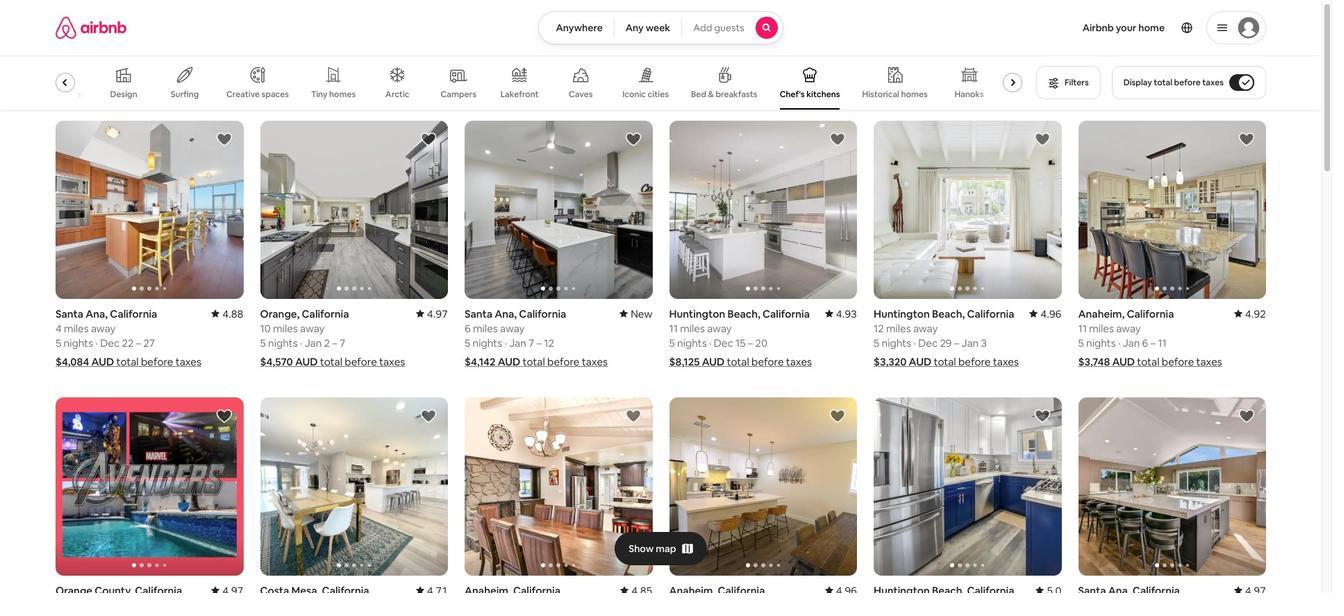 Task type: describe. For each thing, give the bounding box(es) containing it.
$8,125 aud
[[669, 356, 725, 369]]

arctic
[[385, 89, 409, 100]]

filters button
[[1036, 66, 1101, 99]]

0 horizontal spatial add to wishlist: santa ana, california image
[[625, 131, 641, 148]]

– for 11 miles away
[[748, 337, 753, 350]]

miles inside orange, california 10 miles away 5 nights · jan 2 – 7 $4,570 aud total before taxes
[[273, 322, 298, 335]]

5.0 out of 5 average rating image
[[1036, 585, 1062, 594]]

4.85 out of 5 average rating image
[[620, 585, 652, 594]]

show map
[[629, 543, 676, 556]]

beach, for 12 miles away
[[932, 308, 965, 321]]

california for 11 miles away
[[763, 308, 810, 321]]

airbnb your home link
[[1074, 13, 1173, 42]]

away inside anaheim, california 11 miles away 5 nights · jan 6 – 11 $3,748 aud total before taxes
[[1116, 322, 1141, 335]]

profile element
[[800, 0, 1266, 56]]

miles inside anaheim, california 11 miles away 5 nights · jan 6 – 11 $3,748 aud total before taxes
[[1089, 322, 1114, 335]]

nights inside orange, california 10 miles away 5 nights · jan 2 – 7 $4,570 aud total before taxes
[[268, 337, 298, 350]]

a-frames
[[44, 89, 81, 100]]

chef's
[[780, 89, 805, 100]]

santa ana, california 4 miles away 5 nights · dec 22 – 27 $4,084 aud total before taxes
[[56, 308, 201, 369]]

4.92 out of 5 average rating image
[[1234, 308, 1266, 321]]

4.88 out of 5 average rating image
[[211, 308, 243, 321]]

22
[[122, 337, 134, 350]]

taxes inside anaheim, california 11 miles away 5 nights · jan 6 – 11 $3,748 aud total before taxes
[[1196, 356, 1222, 369]]

chef's kitchens
[[780, 89, 840, 100]]

nights for 12
[[882, 337, 911, 350]]

5 inside orange, california 10 miles away 5 nights · jan 2 – 7 $4,570 aud total before taxes
[[260, 337, 266, 350]]

4.97 out of 5 average rating image containing 4.97
[[416, 308, 448, 321]]

anaheim, california 11 miles away 5 nights · jan 6 – 11 $3,748 aud total before taxes
[[1078, 308, 1222, 369]]

nights for 4
[[64, 337, 93, 350]]

2 horizontal spatial 11
[[1158, 337, 1167, 350]]

santa for 4
[[56, 308, 83, 321]]

filters
[[1065, 77, 1089, 88]]

– for 6 miles away
[[536, 337, 542, 350]]

jan inside anaheim, california 11 miles away 5 nights · jan 6 – 11 $3,748 aud total before taxes
[[1123, 337, 1140, 350]]

jan inside the santa ana, california 6 miles away 5 nights · jan 7 – 12 $4,142 aud total before taxes
[[509, 337, 526, 350]]

10
[[260, 322, 271, 335]]

week
[[646, 22, 670, 34]]

taxes inside santa ana, california 4 miles away 5 nights · dec 22 – 27 $4,084 aud total before taxes
[[175, 356, 201, 369]]

taxes inside huntington beach, california 11 miles away 5 nights · dec 15 – 20 $8,125 aud total before taxes
[[786, 356, 812, 369]]

display total before taxes
[[1123, 77, 1224, 88]]

6 inside anaheim, california 11 miles away 5 nights · jan 6 – 11 $3,748 aud total before taxes
[[1142, 337, 1148, 350]]

total inside santa ana, california 4 miles away 5 nights · dec 22 – 27 $4,084 aud total before taxes
[[116, 356, 139, 369]]

1 vertical spatial add to wishlist: santa ana, california image
[[1238, 408, 1255, 425]]

· inside anaheim, california 11 miles away 5 nights · jan 6 – 11 $3,748 aud total before taxes
[[1118, 337, 1120, 350]]

breakfasts
[[716, 89, 757, 100]]

total inside the santa ana, california 6 miles away 5 nights · jan 7 – 12 $4,142 aud total before taxes
[[523, 356, 545, 369]]

away for 11 miles away
[[707, 322, 732, 335]]

– for 4 miles away
[[136, 337, 141, 350]]

santa for 6
[[465, 308, 492, 321]]

nights for 6
[[473, 337, 502, 350]]

5 for 11
[[669, 337, 675, 350]]

– for 12 miles away
[[954, 337, 959, 350]]

miles for 12
[[886, 322, 911, 335]]

anywhere
[[556, 22, 603, 34]]

12 inside huntington beach, california 12 miles away 5 nights · dec 29 – jan 3 $3,320 aud total before taxes
[[874, 322, 884, 335]]

11 inside huntington beach, california 11 miles away 5 nights · dec 15 – 20 $8,125 aud total before taxes
[[669, 322, 678, 335]]

homes for historical homes
[[901, 89, 928, 100]]

20
[[755, 337, 767, 350]]

historical
[[862, 89, 899, 100]]

total inside huntington beach, california 12 miles away 5 nights · dec 29 – jan 3 $3,320 aud total before taxes
[[934, 356, 956, 369]]

ana, for 6 miles away
[[495, 308, 517, 321]]

4.93
[[836, 308, 857, 321]]

before inside huntington beach, california 11 miles away 5 nights · dec 15 – 20 $8,125 aud total before taxes
[[751, 356, 784, 369]]

3
[[981, 337, 987, 350]]

anaheim,
[[1078, 308, 1125, 321]]

add
[[693, 22, 712, 34]]

before inside huntington beach, california 12 miles away 5 nights · dec 29 – jan 3 $3,320 aud total before taxes
[[958, 356, 991, 369]]

4.71 out of 5 average rating image
[[416, 585, 448, 594]]

none search field containing anywhere
[[539, 11, 783, 44]]

2
[[324, 337, 330, 350]]

add to wishlist: santa ana, california image
[[216, 131, 232, 148]]

frames
[[53, 89, 81, 100]]

$4,084 aud
[[56, 356, 114, 369]]

huntington beach, california 12 miles away 5 nights · dec 29 – jan 3 $3,320 aud total before taxes
[[874, 308, 1019, 369]]

· for 6 miles away
[[504, 337, 507, 350]]

total inside orange, california 10 miles away 5 nights · jan 2 – 7 $4,570 aud total before taxes
[[320, 356, 342, 369]]

add to wishlist: huntington beach, california image
[[829, 131, 846, 148]]

2 add to wishlist: huntington beach, california image from the top
[[1034, 408, 1050, 425]]

home
[[1138, 22, 1165, 34]]

campers
[[441, 89, 476, 100]]

5 for 6
[[465, 337, 470, 350]]

29
[[940, 337, 952, 350]]

dec for 11 miles away
[[714, 337, 733, 350]]

total inside huntington beach, california 11 miles away 5 nights · dec 15 – 20 $8,125 aud total before taxes
[[727, 356, 749, 369]]

5 for 12
[[874, 337, 879, 350]]

away for 12 miles away
[[913, 322, 938, 335]]

jan inside huntington beach, california 12 miles away 5 nights · dec 29 – jan 3 $3,320 aud total before taxes
[[962, 337, 979, 350]]

4
[[56, 322, 62, 335]]

airbnb
[[1083, 22, 1114, 34]]

– inside anaheim, california 11 miles away 5 nights · jan 6 – 11 $3,748 aud total before taxes
[[1150, 337, 1156, 350]]

your
[[1116, 22, 1136, 34]]

miles for 6
[[473, 322, 498, 335]]



Task type: locate. For each thing, give the bounding box(es) containing it.
0 vertical spatial 4.96 out of 5 average rating image
[[1029, 308, 1062, 321]]

7 inside the santa ana, california 6 miles away 5 nights · jan 7 – 12 $4,142 aud total before taxes
[[529, 337, 534, 350]]

&
[[708, 89, 714, 100]]

huntington inside huntington beach, california 11 miles away 5 nights · dec 15 – 20 $8,125 aud total before taxes
[[669, 308, 725, 321]]

5 inside huntington beach, california 12 miles away 5 nights · dec 29 – jan 3 $3,320 aud total before taxes
[[874, 337, 879, 350]]

new place to stay image
[[620, 308, 652, 321]]

ana, up $4,142 aud
[[495, 308, 517, 321]]

add to wishlist: anaheim, california image
[[1238, 131, 1255, 148], [625, 408, 641, 425], [829, 408, 846, 425]]

0 horizontal spatial beach,
[[727, 308, 760, 321]]

away up 2
[[300, 322, 325, 335]]

jan
[[305, 337, 322, 350], [509, 337, 526, 350], [962, 337, 979, 350], [1123, 337, 1140, 350]]

$4,570 aud
[[260, 356, 318, 369]]

california inside huntington beach, california 12 miles away 5 nights · dec 29 – jan 3 $3,320 aud total before taxes
[[967, 308, 1014, 321]]

miles
[[64, 322, 89, 335], [273, 322, 298, 335], [473, 322, 498, 335], [680, 322, 705, 335], [886, 322, 911, 335], [1089, 322, 1114, 335]]

hanoks
[[955, 89, 984, 100]]

· up $3,748 aud
[[1118, 337, 1120, 350]]

· inside santa ana, california 4 miles away 5 nights · dec 22 – 27 $4,084 aud total before taxes
[[95, 337, 98, 350]]

6 inside the santa ana, california 6 miles away 5 nights · jan 7 – 12 $4,142 aud total before taxes
[[465, 322, 471, 335]]

6 · from the left
[[1118, 337, 1120, 350]]

bed
[[691, 89, 706, 100]]

5 up $3,320 aud
[[874, 337, 879, 350]]

1 huntington from the left
[[669, 308, 725, 321]]

15
[[735, 337, 745, 350]]

ana, for 4 miles away
[[86, 308, 108, 321]]

california for 12 miles away
[[967, 308, 1014, 321]]

huntington inside huntington beach, california 12 miles away 5 nights · dec 29 – jan 3 $3,320 aud total before taxes
[[874, 308, 930, 321]]

1 horizontal spatial 12
[[874, 322, 884, 335]]

california up 2
[[302, 308, 349, 321]]

5 inside santa ana, california 4 miles away 5 nights · dec 22 – 27 $4,084 aud total before taxes
[[56, 337, 61, 350]]

ana, inside santa ana, california 4 miles away 5 nights · dec 22 – 27 $4,084 aud total before taxes
[[86, 308, 108, 321]]

show map button
[[615, 533, 707, 566]]

away down anaheim,
[[1116, 322, 1141, 335]]

5 nights from the left
[[882, 337, 911, 350]]

0 vertical spatial 12
[[874, 322, 884, 335]]

1 horizontal spatial huntington
[[874, 308, 930, 321]]

jan up $4,142 aud
[[509, 337, 526, 350]]

kitchens
[[807, 89, 840, 100]]

1 vertical spatial 4.96 out of 5 average rating image
[[825, 585, 857, 594]]

miles down orange,
[[273, 322, 298, 335]]

beach,
[[727, 308, 760, 321], [932, 308, 965, 321]]

taxes
[[1202, 77, 1224, 88], [175, 356, 201, 369], [379, 356, 405, 369], [582, 356, 608, 369], [786, 356, 812, 369], [993, 356, 1019, 369], [1196, 356, 1222, 369]]

dec
[[100, 337, 120, 350], [714, 337, 733, 350], [918, 337, 938, 350]]

5 5 from the left
[[874, 337, 879, 350]]

1 nights from the left
[[64, 337, 93, 350]]

california inside the santa ana, california 6 miles away 5 nights · jan 7 – 12 $4,142 aud total before taxes
[[519, 308, 566, 321]]

away for 6 miles away
[[500, 322, 525, 335]]

guests
[[714, 22, 744, 34]]

huntington up $8,125 aud
[[669, 308, 725, 321]]

7
[[340, 337, 345, 350], [529, 337, 534, 350]]

1 horizontal spatial 4.97 out of 5 average rating image
[[416, 308, 448, 321]]

5 up $3,748 aud
[[1078, 337, 1084, 350]]

huntington beach, california 11 miles away 5 nights · dec 15 – 20 $8,125 aud total before taxes
[[669, 308, 812, 369]]

california for 6 miles away
[[519, 308, 566, 321]]

add to wishlist: orange county, california image
[[216, 408, 232, 425]]

· for 12 miles away
[[914, 337, 916, 350]]

california inside orange, california 10 miles away 5 nights · jan 2 – 7 $4,570 aud total before taxes
[[302, 308, 349, 321]]

2 beach, from the left
[[932, 308, 965, 321]]

2 santa from the left
[[465, 308, 492, 321]]

homes for tiny homes
[[329, 89, 356, 100]]

1 5 from the left
[[56, 337, 61, 350]]

0 horizontal spatial homes
[[329, 89, 356, 100]]

– inside the santa ana, california 6 miles away 5 nights · jan 7 – 12 $4,142 aud total before taxes
[[536, 337, 542, 350]]

nights up $4,084 aud
[[64, 337, 93, 350]]

1 ana, from the left
[[86, 308, 108, 321]]

caves
[[569, 89, 593, 100]]

1 7 from the left
[[340, 337, 345, 350]]

homes right the historical
[[901, 89, 928, 100]]

away up $4,142 aud
[[500, 322, 525, 335]]

5 inside anaheim, california 11 miles away 5 nights · jan 6 – 11 $3,748 aud total before taxes
[[1078, 337, 1084, 350]]

nights up $4,570 aud
[[268, 337, 298, 350]]

1 away from the left
[[91, 322, 116, 335]]

add to wishlist: santa ana, california image
[[625, 131, 641, 148], [1238, 408, 1255, 425]]

before inside anaheim, california 11 miles away 5 nights · jan 6 – 11 $3,748 aud total before taxes
[[1162, 356, 1194, 369]]

1 horizontal spatial homes
[[901, 89, 928, 100]]

design
[[110, 89, 137, 100]]

total right display
[[1154, 77, 1172, 88]]

1 horizontal spatial 4.96 out of 5 average rating image
[[1029, 308, 1062, 321]]

· for 11 miles away
[[709, 337, 711, 350]]

3 nights from the left
[[473, 337, 502, 350]]

historical homes
[[862, 89, 928, 100]]

2 dec from the left
[[714, 337, 733, 350]]

4 nights from the left
[[677, 337, 707, 350]]

1 dec from the left
[[100, 337, 120, 350]]

ana, up $4,084 aud
[[86, 308, 108, 321]]

miles up $4,142 aud
[[473, 322, 498, 335]]

3 – from the left
[[536, 337, 542, 350]]

add guests
[[693, 22, 744, 34]]

2 horizontal spatial dec
[[918, 337, 938, 350]]

4 · from the left
[[709, 337, 711, 350]]

2 california from the left
[[302, 308, 349, 321]]

miles inside huntington beach, california 11 miles away 5 nights · dec 15 – 20 $8,125 aud total before taxes
[[680, 322, 705, 335]]

6 california from the left
[[1127, 308, 1174, 321]]

3 miles from the left
[[473, 322, 498, 335]]

5 inside huntington beach, california 11 miles away 5 nights · dec 15 – 20 $8,125 aud total before taxes
[[669, 337, 675, 350]]

ana, inside the santa ana, california 6 miles away 5 nights · jan 7 – 12 $4,142 aud total before taxes
[[495, 308, 517, 321]]

0 vertical spatial 4.97 out of 5 average rating image
[[416, 308, 448, 321]]

nights inside huntington beach, california 11 miles away 5 nights · dec 15 – 20 $8,125 aud total before taxes
[[677, 337, 707, 350]]

surfing
[[171, 89, 199, 100]]

5
[[56, 337, 61, 350], [260, 337, 266, 350], [465, 337, 470, 350], [669, 337, 675, 350], [874, 337, 879, 350], [1078, 337, 1084, 350]]

– inside orange, california 10 miles away 5 nights · jan 2 – 7 $4,570 aud total before taxes
[[332, 337, 337, 350]]

3 · from the left
[[504, 337, 507, 350]]

0 horizontal spatial 4.97 out of 5 average rating image
[[211, 585, 243, 594]]

0 horizontal spatial santa
[[56, 308, 83, 321]]

1 horizontal spatial santa
[[465, 308, 492, 321]]

total down 22
[[116, 356, 139, 369]]

1 – from the left
[[136, 337, 141, 350]]

· inside huntington beach, california 12 miles away 5 nights · dec 29 – jan 3 $3,320 aud total before taxes
[[914, 337, 916, 350]]

27
[[143, 337, 155, 350]]

nights for 11
[[677, 337, 707, 350]]

2 7 from the left
[[529, 337, 534, 350]]

nights inside huntington beach, california 12 miles away 5 nights · dec 29 – jan 3 $3,320 aud total before taxes
[[882, 337, 911, 350]]

away
[[91, 322, 116, 335], [300, 322, 325, 335], [500, 322, 525, 335], [707, 322, 732, 335], [913, 322, 938, 335], [1116, 322, 1141, 335]]

total
[[1154, 77, 1172, 88], [116, 356, 139, 369], [320, 356, 342, 369], [523, 356, 545, 369], [727, 356, 749, 369], [934, 356, 956, 369], [1137, 356, 1159, 369]]

santa
[[56, 308, 83, 321], [465, 308, 492, 321]]

· up $4,084 aud
[[95, 337, 98, 350]]

4 california from the left
[[763, 308, 810, 321]]

huntington for 12
[[874, 308, 930, 321]]

0 horizontal spatial 6
[[465, 322, 471, 335]]

$4,142 aud
[[465, 356, 520, 369]]

any week
[[626, 22, 670, 34]]

4.96 out of 5 average rating image
[[1029, 308, 1062, 321], [825, 585, 857, 594]]

4.93 out of 5 average rating image
[[825, 308, 857, 321]]

add to wishlist: anaheim, california image for the bottom 4.96 out of 5 average rating icon
[[829, 408, 846, 425]]

california inside anaheim, california 11 miles away 5 nights · jan 6 – 11 $3,748 aud total before taxes
[[1127, 308, 1174, 321]]

1 horizontal spatial add to wishlist: santa ana, california image
[[1238, 408, 1255, 425]]

5 down 10
[[260, 337, 266, 350]]

1 horizontal spatial add to wishlist: anaheim, california image
[[829, 408, 846, 425]]

miles inside huntington beach, california 12 miles away 5 nights · dec 29 – jan 3 $3,320 aud total before taxes
[[886, 322, 911, 335]]

4.97 out of 5 average rating image
[[416, 308, 448, 321], [211, 585, 243, 594]]

dec for 12 miles away
[[918, 337, 938, 350]]

miles for 11
[[680, 322, 705, 335]]

2 miles from the left
[[273, 322, 298, 335]]

2 ana, from the left
[[495, 308, 517, 321]]

· up $3,320 aud
[[914, 337, 916, 350]]

miles up $3,320 aud
[[886, 322, 911, 335]]

0 horizontal spatial ana,
[[86, 308, 108, 321]]

4.96
[[1041, 308, 1062, 321]]

new
[[631, 308, 652, 321]]

4 – from the left
[[748, 337, 753, 350]]

12 inside the santa ana, california 6 miles away 5 nights · jan 7 – 12 $4,142 aud total before taxes
[[544, 337, 554, 350]]

1 vertical spatial 4.97 out of 5 average rating image
[[211, 585, 243, 594]]

1 california from the left
[[110, 308, 157, 321]]

1 horizontal spatial 7
[[529, 337, 534, 350]]

miles for 4
[[64, 322, 89, 335]]

display
[[1123, 77, 1152, 88]]

map
[[656, 543, 676, 556]]

california up "20"
[[763, 308, 810, 321]]

dec inside huntington beach, california 12 miles away 5 nights · dec 29 – jan 3 $3,320 aud total before taxes
[[918, 337, 938, 350]]

any
[[626, 22, 644, 34]]

before inside orange, california 10 miles away 5 nights · jan 2 – 7 $4,570 aud total before taxes
[[345, 356, 377, 369]]

2 · from the left
[[300, 337, 302, 350]]

group
[[43, 56, 1028, 110], [56, 121, 243, 299], [260, 121, 448, 299], [465, 121, 652, 299], [669, 121, 857, 299], [874, 121, 1062, 299], [1078, 121, 1266, 299], [56, 398, 243, 576], [260, 398, 448, 576], [465, 398, 652, 576], [669, 398, 857, 576], [874, 398, 1062, 576], [1078, 398, 1266, 576]]

4 miles from the left
[[680, 322, 705, 335]]

–
[[136, 337, 141, 350], [332, 337, 337, 350], [536, 337, 542, 350], [748, 337, 753, 350], [954, 337, 959, 350], [1150, 337, 1156, 350]]

away inside santa ana, california 4 miles away 5 nights · dec 22 – 27 $4,084 aud total before taxes
[[91, 322, 116, 335]]

0 horizontal spatial 4.96 out of 5 average rating image
[[825, 585, 857, 594]]

nights
[[64, 337, 93, 350], [268, 337, 298, 350], [473, 337, 502, 350], [677, 337, 707, 350], [882, 337, 911, 350], [1086, 337, 1116, 350]]

nights inside anaheim, california 11 miles away 5 nights · jan 6 – 11 $3,748 aud total before taxes
[[1086, 337, 1116, 350]]

3 5 from the left
[[465, 337, 470, 350]]

dec left 29
[[918, 337, 938, 350]]

nights up $4,142 aud
[[473, 337, 502, 350]]

jan up $3,748 aud
[[1123, 337, 1140, 350]]

2 away from the left
[[300, 322, 325, 335]]

· inside orange, california 10 miles away 5 nights · jan 2 – 7 $4,570 aud total before taxes
[[300, 337, 302, 350]]

None search field
[[539, 11, 783, 44]]

total down 29
[[934, 356, 956, 369]]

nights up $3,748 aud
[[1086, 337, 1116, 350]]

1 · from the left
[[95, 337, 98, 350]]

tiny homes
[[311, 89, 356, 100]]

1 horizontal spatial 6
[[1142, 337, 1148, 350]]

total inside anaheim, california 11 miles away 5 nights · jan 6 – 11 $3,748 aud total before taxes
[[1137, 356, 1159, 369]]

beach, for 11 miles away
[[727, 308, 760, 321]]

tiny
[[311, 89, 327, 100]]

total down 2
[[320, 356, 342, 369]]

taxes inside the santa ana, california 6 miles away 5 nights · jan 7 – 12 $4,142 aud total before taxes
[[582, 356, 608, 369]]

miles right 4
[[64, 322, 89, 335]]

3 jan from the left
[[962, 337, 979, 350]]

4 5 from the left
[[669, 337, 675, 350]]

7 inside orange, california 10 miles away 5 nights · jan 2 – 7 $4,570 aud total before taxes
[[340, 337, 345, 350]]

6 away from the left
[[1116, 322, 1141, 335]]

beach, up 29
[[932, 308, 965, 321]]

airbnb your home
[[1083, 22, 1165, 34]]

dec for 4 miles away
[[100, 337, 120, 350]]

· for 4 miles away
[[95, 337, 98, 350]]

add guests button
[[681, 11, 783, 44]]

spaces
[[262, 89, 289, 100]]

miles inside the santa ana, california 6 miles away 5 nights · jan 7 – 12 $4,142 aud total before taxes
[[473, 322, 498, 335]]

california up 3
[[967, 308, 1014, 321]]

add to wishlist: orange, california image
[[420, 131, 437, 148]]

0 horizontal spatial 12
[[544, 337, 554, 350]]

miles up $8,125 aud
[[680, 322, 705, 335]]

add to wishlist: costa mesa, california image
[[420, 408, 437, 425]]

4.92
[[1245, 308, 1266, 321]]

2 5 from the left
[[260, 337, 266, 350]]

california
[[110, 308, 157, 321], [302, 308, 349, 321], [519, 308, 566, 321], [763, 308, 810, 321], [967, 308, 1014, 321], [1127, 308, 1174, 321]]

1 horizontal spatial dec
[[714, 337, 733, 350]]

· up $4,142 aud
[[504, 337, 507, 350]]

jan left 3
[[962, 337, 979, 350]]

santa right 4.97
[[465, 308, 492, 321]]

1 vertical spatial add to wishlist: huntington beach, california image
[[1034, 408, 1050, 425]]

5 – from the left
[[954, 337, 959, 350]]

0 horizontal spatial 11
[[669, 322, 678, 335]]

5 miles from the left
[[886, 322, 911, 335]]

taxes inside huntington beach, california 12 miles away 5 nights · dec 29 – jan 3 $3,320 aud total before taxes
[[993, 356, 1019, 369]]

beach, up 15
[[727, 308, 760, 321]]

0 horizontal spatial add to wishlist: anaheim, california image
[[625, 408, 641, 425]]

2 horizontal spatial add to wishlist: anaheim, california image
[[1238, 131, 1255, 148]]

huntington up $3,320 aud
[[874, 308, 930, 321]]

5 california from the left
[[967, 308, 1014, 321]]

before inside the santa ana, california 6 miles away 5 nights · jan 7 – 12 $4,142 aud total before taxes
[[547, 356, 580, 369]]

· up $4,570 aud
[[300, 337, 302, 350]]

6 – from the left
[[1150, 337, 1156, 350]]

miles inside santa ana, california 4 miles away 5 nights · dec 22 – 27 $4,084 aud total before taxes
[[64, 322, 89, 335]]

away inside orange, california 10 miles away 5 nights · jan 2 – 7 $4,570 aud total before taxes
[[300, 322, 325, 335]]

away for 4 miles away
[[91, 322, 116, 335]]

santa up 4
[[56, 308, 83, 321]]

california up $4,142 aud
[[519, 308, 566, 321]]

orange, california 10 miles away 5 nights · jan 2 – 7 $4,570 aud total before taxes
[[260, 308, 405, 369]]

$3,748 aud
[[1078, 356, 1135, 369]]

0 vertical spatial 6
[[465, 322, 471, 335]]

total right $3,748 aud
[[1137, 356, 1159, 369]]

jan inside orange, california 10 miles away 5 nights · jan 2 – 7 $4,570 aud total before taxes
[[305, 337, 322, 350]]

5 down 4
[[56, 337, 61, 350]]

before
[[1174, 77, 1201, 88], [141, 356, 173, 369], [345, 356, 377, 369], [547, 356, 580, 369], [751, 356, 784, 369], [958, 356, 991, 369], [1162, 356, 1194, 369]]

dec left 15
[[714, 337, 733, 350]]

nights up $3,320 aud
[[882, 337, 911, 350]]

add to wishlist: anaheim, california image for 4.85 out of 5 average rating image at the bottom of the page
[[625, 408, 641, 425]]

ana,
[[86, 308, 108, 321], [495, 308, 517, 321]]

6
[[465, 322, 471, 335], [1142, 337, 1148, 350]]

santa ana, california 6 miles away 5 nights · jan 7 – 12 $4,142 aud total before taxes
[[465, 308, 608, 369]]

nights up $8,125 aud
[[677, 337, 707, 350]]

dec inside santa ana, california 4 miles away 5 nights · dec 22 – 27 $4,084 aud total before taxes
[[100, 337, 120, 350]]

4.97 out of 5 average rating image
[[1234, 585, 1266, 594]]

total down 15
[[727, 356, 749, 369]]

0 horizontal spatial 7
[[340, 337, 345, 350]]

$3,320 aud
[[874, 356, 932, 369]]

5 up $4,142 aud
[[465, 337, 470, 350]]

jan left 2
[[305, 337, 322, 350]]

away up $8,125 aud
[[707, 322, 732, 335]]

1 add to wishlist: huntington beach, california image from the top
[[1034, 131, 1050, 148]]

6 nights from the left
[[1086, 337, 1116, 350]]

california inside santa ana, california 4 miles away 5 nights · dec 22 – 27 $4,084 aud total before taxes
[[110, 308, 157, 321]]

bed & breakfasts
[[691, 89, 757, 100]]

4 jan from the left
[[1123, 337, 1140, 350]]

show
[[629, 543, 654, 556]]

5 up $8,125 aud
[[669, 337, 675, 350]]

dec left 22
[[100, 337, 120, 350]]

6 miles from the left
[[1089, 322, 1114, 335]]

group containing iconic cities
[[43, 56, 1028, 110]]

away up $4,084 aud
[[91, 322, 116, 335]]

5 inside the santa ana, california 6 miles away 5 nights · jan 7 – 12 $4,142 aud total before taxes
[[465, 337, 470, 350]]

0 vertical spatial add to wishlist: huntington beach, california image
[[1034, 131, 1050, 148]]

· inside the santa ana, california 6 miles away 5 nights · jan 7 – 12 $4,142 aud total before taxes
[[504, 337, 507, 350]]

4 away from the left
[[707, 322, 732, 335]]

1 beach, from the left
[[727, 308, 760, 321]]

11
[[669, 322, 678, 335], [1078, 322, 1087, 335], [1158, 337, 1167, 350]]

3 away from the left
[[500, 322, 525, 335]]

– inside huntington beach, california 11 miles away 5 nights · dec 15 – 20 $8,125 aud total before taxes
[[748, 337, 753, 350]]

total right $4,142 aud
[[523, 356, 545, 369]]

·
[[95, 337, 98, 350], [300, 337, 302, 350], [504, 337, 507, 350], [709, 337, 711, 350], [914, 337, 916, 350], [1118, 337, 1120, 350]]

orange,
[[260, 308, 300, 321]]

1 miles from the left
[[64, 322, 89, 335]]

add to wishlist: huntington beach, california image
[[1034, 131, 1050, 148], [1034, 408, 1050, 425]]

homes right tiny
[[329, 89, 356, 100]]

0 horizontal spatial huntington
[[669, 308, 725, 321]]

5 for 4
[[56, 337, 61, 350]]

· inside huntington beach, california 11 miles away 5 nights · dec 15 – 20 $8,125 aud total before taxes
[[709, 337, 711, 350]]

huntington
[[669, 308, 725, 321], [874, 308, 930, 321]]

away inside huntington beach, california 12 miles away 5 nights · dec 29 – jan 3 $3,320 aud total before taxes
[[913, 322, 938, 335]]

away up $3,320 aud
[[913, 322, 938, 335]]

12
[[874, 322, 884, 335], [544, 337, 554, 350]]

away inside huntington beach, california 11 miles away 5 nights · dec 15 – 20 $8,125 aud total before taxes
[[707, 322, 732, 335]]

3 dec from the left
[[918, 337, 938, 350]]

santa inside santa ana, california 4 miles away 5 nights · dec 22 – 27 $4,084 aud total before taxes
[[56, 308, 83, 321]]

nights inside the santa ana, california 6 miles away 5 nights · jan 7 – 12 $4,142 aud total before taxes
[[473, 337, 502, 350]]

– inside santa ana, california 4 miles away 5 nights · dec 22 – 27 $4,084 aud total before taxes
[[136, 337, 141, 350]]

– inside huntington beach, california 12 miles away 5 nights · dec 29 – jan 3 $3,320 aud total before taxes
[[954, 337, 959, 350]]

4.96 out of 5 average rating image containing 4.96
[[1029, 308, 1062, 321]]

a-
[[44, 89, 53, 100]]

3 california from the left
[[519, 308, 566, 321]]

0 vertical spatial add to wishlist: santa ana, california image
[[625, 131, 641, 148]]

4.97
[[427, 308, 448, 321]]

homes
[[901, 89, 928, 100], [329, 89, 356, 100]]

0 horizontal spatial dec
[[100, 337, 120, 350]]

california up 22
[[110, 308, 157, 321]]

nights inside santa ana, california 4 miles away 5 nights · dec 22 – 27 $4,084 aud total before taxes
[[64, 337, 93, 350]]

1 vertical spatial 12
[[544, 337, 554, 350]]

1 horizontal spatial beach,
[[932, 308, 965, 321]]

5 · from the left
[[914, 337, 916, 350]]

any week button
[[614, 11, 682, 44]]

· up $8,125 aud
[[709, 337, 711, 350]]

1 horizontal spatial ana,
[[495, 308, 517, 321]]

1 jan from the left
[[305, 337, 322, 350]]

beach, inside huntington beach, california 12 miles away 5 nights · dec 29 – jan 3 $3,320 aud total before taxes
[[932, 308, 965, 321]]

2 – from the left
[[332, 337, 337, 350]]

california inside huntington beach, california 11 miles away 5 nights · dec 15 – 20 $8,125 aud total before taxes
[[763, 308, 810, 321]]

before inside santa ana, california 4 miles away 5 nights · dec 22 – 27 $4,084 aud total before taxes
[[141, 356, 173, 369]]

4.88
[[222, 308, 243, 321]]

miles down anaheim,
[[1089, 322, 1114, 335]]

cities
[[648, 89, 669, 100]]

1 santa from the left
[[56, 308, 83, 321]]

dec inside huntington beach, california 11 miles away 5 nights · dec 15 – 20 $8,125 aud total before taxes
[[714, 337, 733, 350]]

1 horizontal spatial 11
[[1078, 322, 1087, 335]]

2 huntington from the left
[[874, 308, 930, 321]]

creative spaces
[[226, 89, 289, 100]]

2 nights from the left
[[268, 337, 298, 350]]

california for 4 miles away
[[110, 308, 157, 321]]

6 5 from the left
[[1078, 337, 1084, 350]]

beach, inside huntington beach, california 11 miles away 5 nights · dec 15 – 20 $8,125 aud total before taxes
[[727, 308, 760, 321]]

creative
[[226, 89, 260, 100]]

taxes inside orange, california 10 miles away 5 nights · jan 2 – 7 $4,570 aud total before taxes
[[379, 356, 405, 369]]

away inside the santa ana, california 6 miles away 5 nights · jan 7 – 12 $4,142 aud total before taxes
[[500, 322, 525, 335]]

huntington for 11
[[669, 308, 725, 321]]

iconic
[[622, 89, 646, 100]]

santa inside the santa ana, california 6 miles away 5 nights · jan 7 – 12 $4,142 aud total before taxes
[[465, 308, 492, 321]]

anywhere button
[[539, 11, 614, 44]]

2 jan from the left
[[509, 337, 526, 350]]

california right anaheim,
[[1127, 308, 1174, 321]]

iconic cities
[[622, 89, 669, 100]]

1 vertical spatial 6
[[1142, 337, 1148, 350]]

5 away from the left
[[913, 322, 938, 335]]

lakefront
[[501, 89, 539, 100]]



Task type: vqa. For each thing, say whether or not it's contained in the screenshot.


